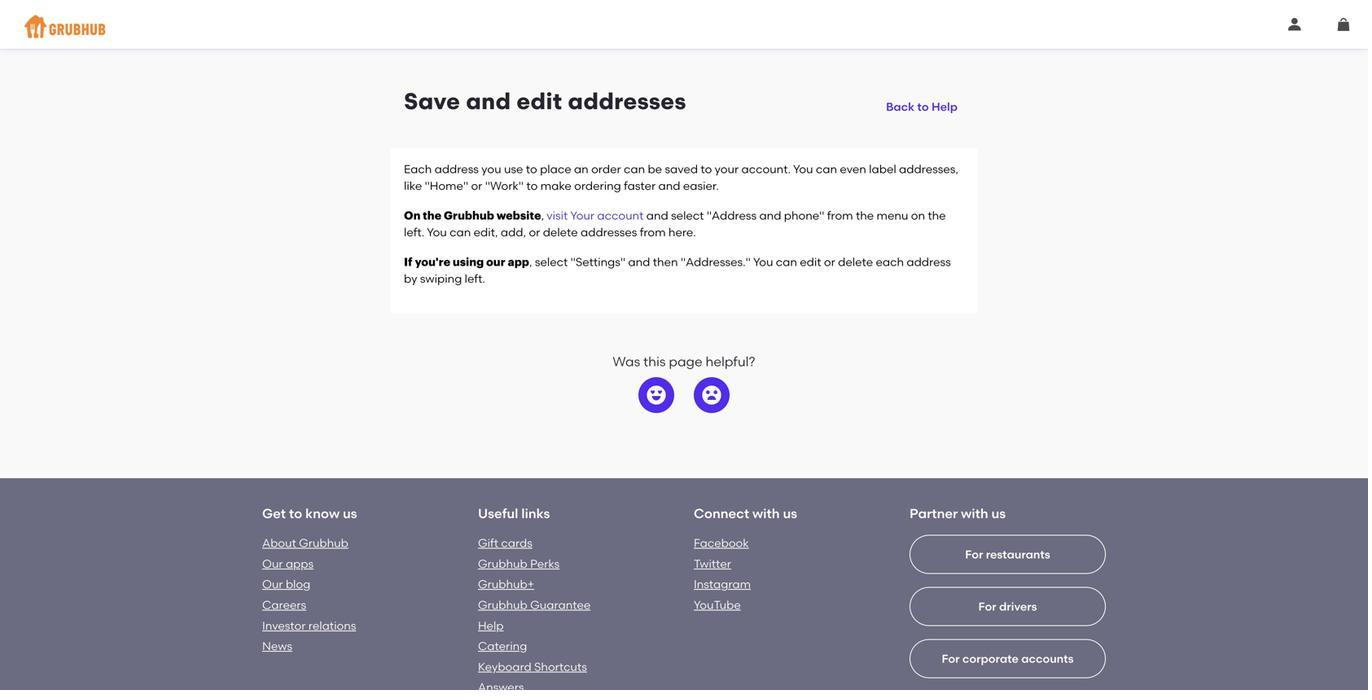 Task type: vqa. For each thing, say whether or not it's contained in the screenshot.
The Edit,
yes



Task type: describe. For each thing, give the bounding box(es) containing it.
for for for restaurants
[[966, 547, 984, 561]]

address inside each address you use to place an order can be saved to your account. you can even label addresses, like "home" or "work" to make ordering faster and easier.
[[435, 162, 479, 176]]

on
[[912, 208, 926, 222]]

delete inside and select "address and phone" from the menu on the left. you can edit, add, or delete addresses from here.
[[543, 225, 578, 239]]

was
[[613, 354, 641, 369]]

"home"
[[425, 179, 469, 193]]

here.
[[669, 225, 696, 239]]

help link
[[478, 619, 504, 632]]

corporate
[[963, 652, 1019, 666]]

account
[[598, 208, 644, 222]]

perks
[[530, 557, 560, 571]]

for restaurants link
[[910, 535, 1106, 690]]

you
[[482, 162, 502, 176]]

you're
[[415, 257, 451, 268]]

about grubhub our apps our                                     blog careers investor                                     relations news
[[262, 536, 356, 653]]

twitter link
[[694, 557, 732, 571]]

for restaurants
[[966, 547, 1051, 561]]

with for partner
[[961, 506, 989, 521]]

page
[[669, 354, 703, 369]]

0 vertical spatial addresses
[[568, 88, 687, 115]]

can inside and select "address and phone" from the menu on the left. you can edit, add, or delete addresses from here.
[[450, 225, 471, 239]]

connect with us
[[694, 506, 798, 521]]

know
[[306, 506, 340, 521]]

app
[[508, 257, 530, 268]]

select for and
[[671, 208, 704, 222]]

grubhub perks link
[[478, 557, 560, 571]]

addresses inside and select "address and phone" from the menu on the left. you can edit, add, or delete addresses from here.
[[581, 225, 637, 239]]

back
[[887, 100, 915, 114]]

1 vertical spatial from
[[640, 225, 666, 239]]

careers
[[262, 598, 306, 612]]

careers link
[[262, 598, 306, 612]]

youtube
[[694, 598, 741, 612]]

using
[[453, 257, 484, 268]]

you inside each address you use to place an order can be saved to your account. you can even label addresses, like "home" or "work" to make ordering faster and easier.
[[794, 162, 814, 176]]

"address
[[707, 208, 757, 222]]

youtube link
[[694, 598, 741, 612]]

about grubhub link
[[262, 536, 349, 550]]

and down faster
[[647, 208, 669, 222]]

left. inside and select "address and phone" from the menu on the left. you can edit, add, or delete addresses from here.
[[404, 225, 425, 239]]

you inside and select "address and phone" from the menu on the left. you can edit, add, or delete addresses from here.
[[427, 225, 447, 239]]

faster
[[624, 179, 656, 193]]

grubhub guarantee link
[[478, 598, 591, 612]]

our
[[486, 257, 506, 268]]

easier.
[[683, 179, 719, 193]]

1 horizontal spatial the
[[856, 208, 874, 222]]

small image
[[1289, 18, 1302, 31]]

was this page helpful?
[[613, 354, 756, 369]]

if you're using our app
[[404, 257, 530, 268]]

on the grubhub website , visit your account
[[404, 208, 644, 222]]

small image
[[1338, 18, 1351, 31]]

gift cards grubhub perks grubhub+ grubhub guarantee help catering keyboard shortcuts
[[478, 536, 591, 674]]

ordering
[[575, 179, 621, 193]]

cards
[[501, 536, 533, 550]]

instagram link
[[694, 577, 751, 591]]

our apps link
[[262, 557, 314, 571]]

saved
[[665, 162, 698, 176]]

label
[[870, 162, 897, 176]]

save and edit addresses
[[404, 88, 687, 115]]

catering
[[478, 639, 527, 653]]

an
[[574, 162, 589, 176]]

connect
[[694, 506, 750, 521]]

grubhub+ link
[[478, 577, 535, 591]]

partner
[[910, 506, 958, 521]]

menu
[[877, 208, 909, 222]]

save
[[404, 88, 461, 115]]

, inside , select "settings" and then "addresses." you can edit or delete each address by swiping left.
[[530, 255, 532, 269]]

this
[[644, 354, 666, 369]]

get to know us
[[262, 506, 357, 521]]

twitter
[[694, 557, 732, 571]]

back to help link
[[880, 87, 965, 117]]

and inside , select "settings" and then "addresses." you can edit or delete each address by swiping left.
[[629, 255, 651, 269]]

select for ,
[[535, 255, 568, 269]]

on
[[404, 210, 421, 221]]

news
[[262, 639, 293, 653]]

for corporate accounts link
[[910, 639, 1106, 690]]

grubhub inside on the grubhub website , visit your account
[[444, 210, 494, 221]]

get
[[262, 506, 286, 521]]

facebook
[[694, 536, 749, 550]]

"settings"
[[571, 255, 626, 269]]

0 vertical spatial from
[[828, 208, 854, 222]]

1 our from the top
[[262, 557, 283, 571]]

grubhub+
[[478, 577, 535, 591]]

relations
[[309, 619, 356, 632]]

1 us from the left
[[343, 506, 357, 521]]

if
[[404, 257, 413, 268]]

edit,
[[474, 225, 498, 239]]

gift cards link
[[478, 536, 533, 550]]



Task type: locate. For each thing, give the bounding box(es) containing it.
swiping
[[420, 272, 462, 286]]

for left drivers
[[979, 600, 997, 613]]

2 us from the left
[[783, 506, 798, 521]]

or down you
[[471, 179, 483, 193]]

from left the here.
[[640, 225, 666, 239]]

can up faster
[[624, 162, 645, 176]]

the right the on
[[423, 210, 442, 221]]

edit
[[517, 88, 563, 115], [800, 255, 822, 269]]

for for for corporate accounts
[[942, 652, 960, 666]]

delete down visit
[[543, 225, 578, 239]]

select
[[671, 208, 704, 222], [535, 255, 568, 269]]

"work"
[[485, 179, 524, 193]]

2 horizontal spatial or
[[824, 255, 836, 269]]

1 horizontal spatial or
[[529, 225, 540, 239]]

you right "addresses." at the top of the page
[[754, 255, 774, 269]]

1 vertical spatial or
[[529, 225, 540, 239]]

useful
[[478, 506, 519, 521]]

2 with from the left
[[961, 506, 989, 521]]

0 horizontal spatial delete
[[543, 225, 578, 239]]

or down on the grubhub website , visit your account
[[529, 225, 540, 239]]

0 horizontal spatial you
[[427, 225, 447, 239]]

from
[[828, 208, 854, 222], [640, 225, 666, 239]]

us up for restaurants
[[992, 506, 1006, 521]]

0 horizontal spatial the
[[423, 210, 442, 221]]

2 horizontal spatial the
[[928, 208, 946, 222]]

the left menu
[[856, 208, 874, 222]]

phone"
[[784, 208, 825, 222]]

help inside gift cards grubhub perks grubhub+ grubhub guarantee help catering keyboard shortcuts
[[478, 619, 504, 632]]

select inside , select "settings" and then "addresses." you can edit or delete each address by swiping left.
[[535, 255, 568, 269]]

0 horizontal spatial us
[[343, 506, 357, 521]]

to right get
[[289, 506, 302, 521]]

blog
[[286, 577, 311, 591]]

1 vertical spatial delete
[[839, 255, 874, 269]]

to up easier.
[[701, 162, 712, 176]]

1 vertical spatial addresses
[[581, 225, 637, 239]]

0 horizontal spatial left.
[[404, 225, 425, 239]]

address inside , select "settings" and then "addresses." you can edit or delete each address by swiping left.
[[907, 255, 951, 269]]

left. down using
[[465, 272, 485, 286]]

your
[[715, 162, 739, 176]]

instagram
[[694, 577, 751, 591]]

or inside , select "settings" and then "addresses." you can edit or delete each address by swiping left.
[[824, 255, 836, 269]]

0 horizontal spatial edit
[[517, 88, 563, 115]]

0 horizontal spatial with
[[753, 506, 780, 521]]

back to help
[[887, 100, 958, 114]]

2 horizontal spatial you
[[794, 162, 814, 176]]

gift
[[478, 536, 499, 550]]

, right "our"
[[530, 255, 532, 269]]

1 horizontal spatial from
[[828, 208, 854, 222]]

with right partner
[[961, 506, 989, 521]]

0 horizontal spatial help
[[478, 619, 504, 632]]

us for partner with us
[[992, 506, 1006, 521]]

1 horizontal spatial left.
[[465, 272, 485, 286]]

website
[[497, 210, 541, 221]]

news link
[[262, 639, 293, 653]]

the right on
[[928, 208, 946, 222]]

and down saved in the top of the page
[[659, 179, 681, 193]]

investor                                     relations link
[[262, 619, 356, 632]]

, select "settings" and then "addresses." you can edit or delete each address by swiping left.
[[404, 255, 951, 286]]

0 vertical spatial you
[[794, 162, 814, 176]]

and left the then
[[629, 255, 651, 269]]

1 horizontal spatial delete
[[839, 255, 874, 269]]

0 vertical spatial our
[[262, 557, 283, 571]]

partner with us
[[910, 506, 1006, 521]]

or inside and select "address and phone" from the menu on the left. you can edit, add, or delete addresses from here.
[[529, 225, 540, 239]]

2 vertical spatial you
[[754, 255, 774, 269]]

be
[[648, 162, 662, 176]]

0 vertical spatial address
[[435, 162, 479, 176]]

grubhub down "know"
[[299, 536, 349, 550]]

0 horizontal spatial from
[[640, 225, 666, 239]]

to
[[918, 100, 929, 114], [526, 162, 538, 176], [701, 162, 712, 176], [527, 179, 538, 193], [289, 506, 302, 521]]

can down phone"
[[776, 255, 798, 269]]

1 horizontal spatial edit
[[800, 255, 822, 269]]

accounts
[[1022, 652, 1074, 666]]

1 horizontal spatial select
[[671, 208, 704, 222]]

useful links
[[478, 506, 550, 521]]

addresses
[[568, 88, 687, 115], [581, 225, 637, 239]]

can
[[624, 162, 645, 176], [816, 162, 838, 176], [450, 225, 471, 239], [776, 255, 798, 269]]

for
[[966, 547, 984, 561], [979, 600, 997, 613], [942, 652, 960, 666]]

drivers
[[1000, 600, 1038, 613]]

for for for drivers
[[979, 600, 997, 613]]

grubhub down gift cards link
[[478, 557, 528, 571]]

for left "restaurants"
[[966, 547, 984, 561]]

0 vertical spatial edit
[[517, 88, 563, 115]]

and right save
[[466, 88, 511, 115]]

us right "know"
[[343, 506, 357, 521]]

help
[[932, 100, 958, 114], [478, 619, 504, 632]]

to right back
[[918, 100, 929, 114]]

1 vertical spatial select
[[535, 255, 568, 269]]

investor
[[262, 619, 306, 632]]

edit down phone"
[[800, 255, 822, 269]]

1 horizontal spatial us
[[783, 506, 798, 521]]

add,
[[501, 225, 526, 239]]

1 horizontal spatial help
[[932, 100, 958, 114]]

1 vertical spatial our
[[262, 577, 283, 591]]

0 vertical spatial or
[[471, 179, 483, 193]]

2 our from the top
[[262, 577, 283, 591]]

2 vertical spatial or
[[824, 255, 836, 269]]

use
[[504, 162, 523, 176]]

delete left each
[[839, 255, 874, 269]]

from right phone"
[[828, 208, 854, 222]]

grubhub down "grubhub+"
[[478, 598, 528, 612]]

, left visit
[[541, 208, 544, 222]]

your
[[571, 208, 595, 222]]

to inside back to help link
[[918, 100, 929, 114]]

0 vertical spatial ,
[[541, 208, 544, 222]]

for drivers link
[[910, 587, 1106, 690]]

about
[[262, 536, 296, 550]]

or inside each address you use to place an order can be saved to your account. you can even label addresses, like "home" or "work" to make ordering faster and easier.
[[471, 179, 483, 193]]

grubhub logo image
[[24, 10, 106, 43]]

facebook twitter instagram youtube
[[694, 536, 751, 612]]

you inside , select "settings" and then "addresses." you can edit or delete each address by swiping left.
[[754, 255, 774, 269]]

each
[[404, 162, 432, 176]]

1 vertical spatial help
[[478, 619, 504, 632]]

addresses up order
[[568, 88, 687, 115]]

1 horizontal spatial you
[[754, 255, 774, 269]]

our down about
[[262, 557, 283, 571]]

order
[[592, 162, 621, 176]]

0 vertical spatial for
[[966, 547, 984, 561]]

1 vertical spatial ,
[[530, 255, 532, 269]]

account.
[[742, 162, 791, 176]]

0 vertical spatial left.
[[404, 225, 425, 239]]

for corporate accounts
[[942, 652, 1074, 666]]

1 vertical spatial left.
[[465, 272, 485, 286]]

address
[[435, 162, 479, 176], [907, 255, 951, 269]]

address right each
[[907, 255, 951, 269]]

with for connect
[[753, 506, 780, 521]]

with
[[753, 506, 780, 521], [961, 506, 989, 521]]

1 vertical spatial you
[[427, 225, 447, 239]]

our                                     blog link
[[262, 577, 311, 591]]

visit your account link
[[547, 208, 644, 222]]

our up careers
[[262, 577, 283, 591]]

left. down the on
[[404, 225, 425, 239]]

place
[[540, 162, 572, 176]]

2 vertical spatial for
[[942, 652, 960, 666]]

you up you're
[[427, 225, 447, 239]]

addresses down account
[[581, 225, 637, 239]]

then
[[653, 255, 678, 269]]

for left corporate
[[942, 652, 960, 666]]

even
[[840, 162, 867, 176]]

1 horizontal spatial address
[[907, 255, 951, 269]]

help up the catering link
[[478, 619, 504, 632]]

"addresses."
[[681, 255, 751, 269]]

the
[[856, 208, 874, 222], [928, 208, 946, 222], [423, 210, 442, 221]]

us for connect with us
[[783, 506, 798, 521]]

select inside and select "address and phone" from the menu on the left. you can edit, add, or delete addresses from here.
[[671, 208, 704, 222]]

to left make
[[527, 179, 538, 193]]

you
[[794, 162, 814, 176], [427, 225, 447, 239], [754, 255, 774, 269]]

0 horizontal spatial select
[[535, 255, 568, 269]]

left.
[[404, 225, 425, 239], [465, 272, 485, 286]]

0 vertical spatial help
[[932, 100, 958, 114]]

shortcuts
[[535, 660, 587, 674]]

1 horizontal spatial ,
[[541, 208, 544, 222]]

links
[[522, 506, 550, 521]]

0 horizontal spatial address
[[435, 162, 479, 176]]

2 horizontal spatial us
[[992, 506, 1006, 521]]

3 us from the left
[[992, 506, 1006, 521]]

help right back
[[932, 100, 958, 114]]

like
[[404, 179, 422, 193]]

select up the here.
[[671, 208, 704, 222]]

us right the connect on the right of the page
[[783, 506, 798, 521]]

our
[[262, 557, 283, 571], [262, 577, 283, 591]]

keyboard
[[478, 660, 532, 674]]

addresses,
[[900, 162, 959, 176]]

select right 'app'
[[535, 255, 568, 269]]

visit
[[547, 208, 568, 222]]

edit up place
[[517, 88, 563, 115]]

edit inside , select "settings" and then "addresses." you can edit or delete each address by swiping left.
[[800, 255, 822, 269]]

1 with from the left
[[753, 506, 780, 521]]

grubhub up edit,
[[444, 210, 494, 221]]

and inside each address you use to place an order can be saved to your account. you can even label addresses, like "home" or "work" to make ordering faster and easier.
[[659, 179, 681, 193]]

the inside on the grubhub website , visit your account
[[423, 210, 442, 221]]

keyboard shortcuts link
[[478, 660, 587, 674]]

make
[[541, 179, 572, 193]]

0 horizontal spatial or
[[471, 179, 483, 193]]

this page was helpful image
[[647, 385, 666, 405]]

facebook link
[[694, 536, 749, 550]]

you right the account.
[[794, 162, 814, 176]]

1 vertical spatial edit
[[800, 255, 822, 269]]

and left phone"
[[760, 208, 782, 222]]

each
[[876, 255, 904, 269]]

guarantee
[[530, 598, 591, 612]]

0 vertical spatial delete
[[543, 225, 578, 239]]

1 vertical spatial for
[[979, 600, 997, 613]]

to right use
[[526, 162, 538, 176]]

catering link
[[478, 639, 527, 653]]

0 vertical spatial select
[[671, 208, 704, 222]]

left. inside , select "settings" and then "addresses." you can edit or delete each address by swiping left.
[[465, 272, 485, 286]]

address up "home"
[[435, 162, 479, 176]]

grubhub inside about grubhub our apps our                                     blog careers investor                                     relations news
[[299, 536, 349, 550]]

this page was not helpful image
[[702, 385, 722, 405]]

can left edit,
[[450, 225, 471, 239]]

can left even
[[816, 162, 838, 176]]

0 horizontal spatial ,
[[530, 255, 532, 269]]

1 horizontal spatial with
[[961, 506, 989, 521]]

and
[[466, 88, 511, 115], [659, 179, 681, 193], [647, 208, 669, 222], [760, 208, 782, 222], [629, 255, 651, 269]]

with right the connect on the right of the page
[[753, 506, 780, 521]]

delete inside , select "settings" and then "addresses." you can edit or delete each address by swiping left.
[[839, 255, 874, 269]]

for drivers
[[979, 600, 1038, 613]]

or down phone"
[[824, 255, 836, 269]]

and select "address and phone" from the menu on the left. you can edit, add, or delete addresses from here.
[[404, 208, 946, 239]]

restaurants
[[986, 547, 1051, 561]]

can inside , select "settings" and then "addresses." you can edit or delete each address by swiping left.
[[776, 255, 798, 269]]

1 vertical spatial address
[[907, 255, 951, 269]]



